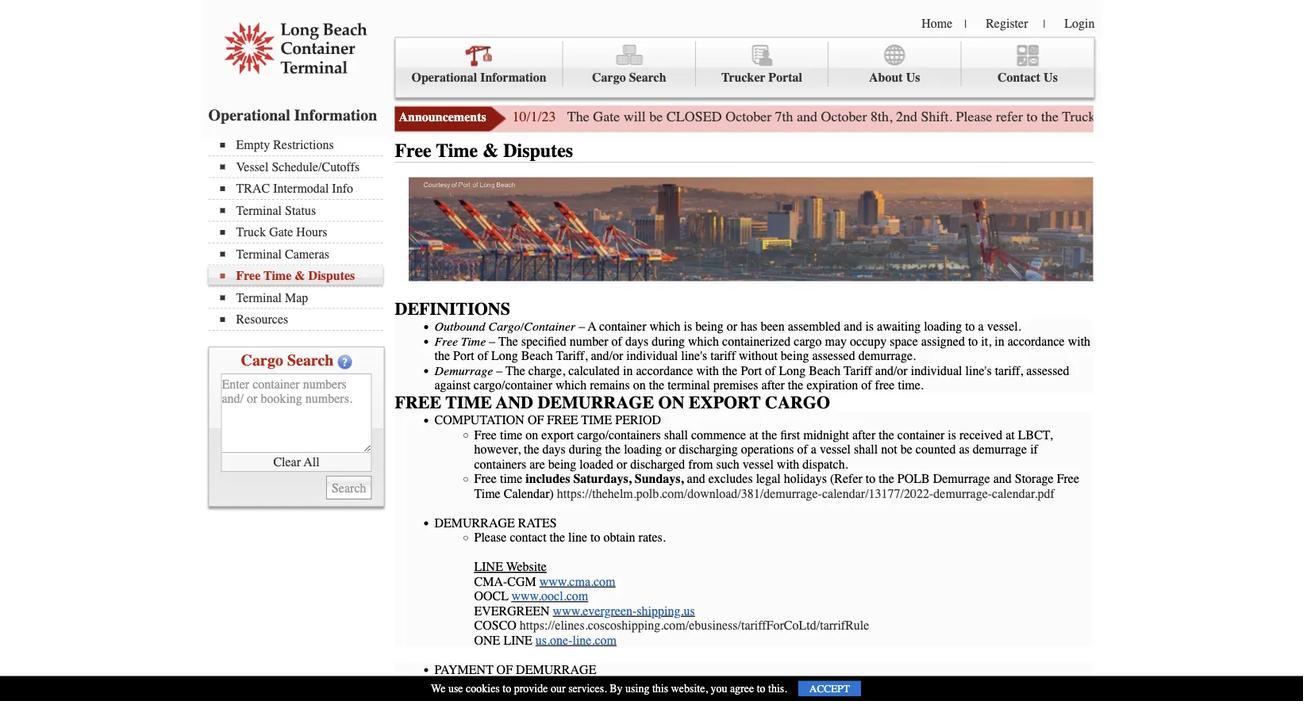 Task type: locate. For each thing, give the bounding box(es) containing it.
0 horizontal spatial port
[[453, 349, 474, 363]]

shall down on at the right
[[664, 428, 688, 442]]

map
[[285, 290, 308, 305]]

the right 10/1/23
[[567, 109, 589, 125]]

1 vertical spatial operational
[[208, 106, 290, 124]]

2nd
[[896, 109, 917, 125]]

free
[[875, 378, 895, 393]]

number
[[570, 334, 608, 349]]

login link
[[1064, 16, 1095, 31]]

on
[[633, 378, 646, 393], [526, 428, 538, 442]]

at left lbct,
[[1006, 428, 1015, 442]]

demurrage down free time
[[434, 363, 493, 378]]

definitions​
[[395, 299, 510, 319]]

container inside definitions​ outbound cargo/container – a container which is being or has been assembled and is awaiting loading to a vessel.
[[599, 319, 646, 334]]

being inside definitions​ outbound cargo/container – a container which is being or has been assembled and is awaiting loading to a vessel.
[[695, 319, 724, 334]]

demurrage inside payment of demurrage export demurrage is invoiced to the appropriate line upon vessel departure per the polb tariff.
[[516, 663, 596, 677]]

individual inside – the charge, calculated in accordance with the port of long beach tariff and/or individual line's tariff, assessed against cargo/container which remains on the terminal premises after the expiration of free time.
[[911, 363, 962, 378]]

days inside free time on export cargo/containers shall commence at the first midnight after the container is received at lbct, however, the days during the loading or discharging operations of a vessel shall not be counted as demurrage if containers are being loaded or discharged from such vessel with dispatch.
[[542, 442, 566, 457]]

1 horizontal spatial demurrage
[[933, 472, 990, 486]]

1 horizontal spatial of
[[528, 413, 544, 428]]

the down not
[[879, 472, 894, 486]]

after
[[761, 378, 785, 393], [852, 428, 876, 442]]

demurrage down as
[[933, 472, 990, 486]]

resources link
[[220, 312, 383, 327]]

0 vertical spatial polb
[[897, 472, 930, 486]]

being inside – the specified number of days during which containerized cargo may occupy space assigned to it, in accordance with the port of long beach tariff, and/or individual line's tariff without being assessed demurrage.
[[781, 349, 809, 363]]

port inside – the charge, calculated in accordance with the port of long beach tariff and/or individual line's tariff, assessed against cargo/container which remains on the terminal premises after the expiration of free time.
[[741, 363, 762, 378]]

1 horizontal spatial being
[[695, 319, 724, 334]]

is left awaiting
[[865, 319, 874, 334]]

1 vertical spatial loading
[[624, 442, 662, 457]]

with inside – the specified number of days during which containerized cargo may occupy space assigned to it, in accordance with the port of long beach tariff, and/or individual line's tariff without being assessed demurrage.
[[1068, 334, 1090, 349]]

demurrage-
[[934, 486, 992, 501]]

gate inside empty restrictions vessel schedule/cutoffs trac intermodal info terminal status truck gate hours terminal cameras free time & disputes terminal map resources
[[269, 225, 293, 240]]

terminal
[[668, 378, 710, 393]]

1 horizontal spatial accordance
[[1008, 334, 1065, 349]]

1 vertical spatial line
[[721, 677, 740, 692]]

line's inside – the specified number of days during which containerized cargo may occupy space assigned to it, in accordance with the port of long beach tariff, and/or individual line's tariff without being assessed demurrage.
[[681, 349, 707, 363]]

individual down assigned
[[911, 363, 962, 378]]

terminal down trac
[[236, 203, 282, 218]]

which inside definitions​ outbound cargo/container – a container which is being or has been assembled and is awaiting loading to a vessel.
[[650, 319, 681, 334]]

0 vertical spatial of
[[528, 413, 544, 428]]

being up tariff
[[695, 319, 724, 334]]

such
[[716, 457, 739, 472]]

1 vertical spatial during
[[569, 442, 602, 457]]

from
[[688, 457, 713, 472]]

1 horizontal spatial |
[[1043, 17, 1045, 30]]

long
[[491, 349, 518, 363], [779, 363, 806, 378]]

0 horizontal spatial long
[[491, 349, 518, 363]]

of
[[612, 334, 622, 349], [478, 349, 488, 363], [765, 363, 776, 378], [861, 378, 872, 393], [797, 442, 808, 457]]

is right our
[[569, 677, 578, 692]]

and/or inside – the specified number of days during which containerized cargo may occupy space assigned to it, in accordance with the port of long beach tariff, and/or individual line's tariff without being assessed demurrage.
[[591, 349, 623, 363]]

https://thehelm.polb.com/download/381/demurrage-calendar/13177/2022-demurrage-calendar.pdf
[[557, 486, 1054, 501]]

0 vertical spatial please
[[956, 109, 992, 125]]

0 horizontal spatial a
[[811, 442, 817, 457]]

Enter container numbers and/ or booking numbers.  text field
[[221, 374, 372, 453]]

rates.
[[638, 530, 666, 545]]

0 horizontal spatial with
[[696, 363, 719, 378]]

line up oocl
[[474, 560, 503, 575]]

hours inside empty restrictions vessel schedule/cutoffs trac intermodal info terminal status truck gate hours terminal cameras free time & disputes terminal map resources
[[296, 225, 327, 240]]

obtain
[[604, 530, 635, 545]]

cargo/container
[[474, 378, 552, 393]]

us right contact
[[1044, 70, 1058, 85]]

0 horizontal spatial &
[[295, 269, 305, 283]]

received
[[959, 428, 1002, 442]]

cargo inside "link"
[[592, 70, 626, 85]]

line's down it,
[[965, 363, 992, 378]]

the left first
[[762, 428, 777, 442]]

loading inside free time on export cargo/containers shall commence at the first midnight after the container is received at lbct, however, the days during the loading or discharging operations of a vessel shall not be counted as demurrage if containers are being loaded or discharged from such vessel with dispatch.
[[624, 442, 662, 457]]

a left vessel.
[[978, 319, 984, 334]]

on inside free time on export cargo/containers shall commence at the first midnight after the container is received at lbct, however, the days during the loading or discharging operations of a vessel shall not be counted as demurrage if containers are being loaded or discharged from such vessel with dispatch.
[[526, 428, 538, 442]]

free up resources
[[236, 269, 261, 283]]

1 vertical spatial information
[[294, 106, 377, 124]]

1 horizontal spatial october
[[821, 109, 867, 125]]

cargo
[[794, 334, 822, 349]]

1 time from the top
[[500, 428, 522, 442]]

1 us from the left
[[906, 70, 920, 85]]

the
[[1041, 109, 1059, 125], [434, 349, 450, 363], [722, 363, 738, 378], [649, 378, 664, 393], [788, 378, 803, 393], [762, 428, 777, 442], [879, 428, 894, 442], [524, 442, 539, 457], [605, 442, 621, 457], [879, 472, 894, 486], [550, 530, 565, 545], [641, 677, 656, 692], [876, 677, 892, 692]]

free inside and excludes legal holidays (refer to the polb demurrage and storage free time calendar)
[[1057, 472, 1079, 486]]

free time
[[434, 334, 486, 349]]

1 horizontal spatial –
[[496, 363, 503, 378]]

free time on export cargo/containers shall commence at the first midnight after the container is received at lbct, however, the days during the loading or discharging operations of a vessel shall not be counted as demurrage if containers are being loaded or discharged from such vessel with dispatch.
[[474, 428, 1053, 472]]

beach inside – the specified number of days during which containerized cargo may occupy space assigned to it, in accordance with the port of long beach tariff, and/or individual line's tariff without being assessed demurrage.
[[521, 349, 553, 363]]

calculated
[[568, 363, 620, 378]]

0 vertical spatial in
[[995, 334, 1004, 349]]

accordance up on at the right
[[636, 363, 693, 378]]

0 vertical spatial time
[[500, 428, 522, 442]]

is up "terminal"
[[684, 319, 692, 334]]

1 horizontal spatial in
[[995, 334, 1004, 349]]

free for free time & disputes
[[395, 140, 431, 162]]

free right storage
[[1057, 472, 1079, 486]]

all
[[304, 455, 319, 470]]

long up cargo
[[779, 363, 806, 378]]

1 vertical spatial demurrage
[[512, 677, 566, 692]]

gate down status
[[269, 225, 293, 240]]

this
[[652, 683, 668, 695]]

1 vertical spatial container
[[897, 428, 945, 442]]

vessel right upon
[[771, 677, 802, 692]]

0 horizontal spatial accordance
[[636, 363, 693, 378]]

line left the obtain
[[568, 530, 587, 545]]

gate left web
[[1099, 109, 1126, 125]]

1 vertical spatial demurrage
[[933, 472, 990, 486]]

1 horizontal spatial menu bar
[[395, 37, 1095, 98]]

assessed up the 'expiration'
[[812, 349, 855, 363]]

– inside – the charge, calculated in accordance with the port of long beach tariff and/or individual line's tariff, assessed against cargo/container which remains on the terminal premises after the expiration of free time.
[[496, 363, 503, 378]]

2 terminal from the top
[[236, 247, 282, 261]]

assessed right tariff,
[[1026, 363, 1069, 378]]

demurrage inside free time on export cargo/containers shall commence at the first midnight after the container is received at lbct, however, the days during the loading or discharging operations of a vessel shall not be counted as demurrage if containers are being loaded or discharged from such vessel with dispatch.
[[973, 442, 1027, 457]]

and right assembled
[[844, 319, 862, 334]]

0 vertical spatial a
[[978, 319, 984, 334]]

free down definitions​
[[434, 334, 458, 349]]

0 horizontal spatial line
[[568, 530, 587, 545]]

empty restrictions vessel schedule/cutoffs trac intermodal info terminal status truck gate hours terminal cameras free time & disputes terminal map resources
[[236, 138, 360, 327]]

1 horizontal spatial a
[[978, 319, 984, 334]]

clear
[[273, 455, 301, 470]]

1 vertical spatial menu bar
[[208, 136, 391, 331]]

1 vertical spatial cargo
[[241, 352, 283, 370]]

line's left tariff
[[681, 349, 707, 363]]

0 horizontal spatial beach
[[521, 349, 553, 363]]

0 horizontal spatial in
[[623, 363, 633, 378]]

cma-
[[474, 575, 507, 589]]

0 vertical spatial line
[[568, 530, 587, 545]]

demurrage
[[434, 363, 493, 378], [933, 472, 990, 486]]

1 vertical spatial the
[[498, 334, 518, 349]]

1 vertical spatial search
[[287, 352, 334, 370]]

operational information inside operational information link
[[411, 70, 547, 85]]

rates
[[518, 516, 557, 530]]

2 time from the top
[[500, 472, 522, 486]]

at
[[749, 428, 758, 442], [1006, 428, 1015, 442]]

and/or up the remains
[[591, 349, 623, 363]]

time inside empty restrictions vessel schedule/cutoffs trac intermodal info terminal status truck gate hours terminal cameras free time & disputes terminal map resources
[[264, 269, 291, 283]]

during up free time includes saturdays, sundays,
[[569, 442, 602, 457]]

– left a
[[579, 319, 585, 334]]

0 horizontal spatial line's
[[681, 349, 707, 363]]

trac intermodal info link
[[220, 181, 383, 196]]

0 horizontal spatial loading
[[624, 442, 662, 457]]

search inside "link"
[[629, 70, 666, 85]]

cargo/containers
[[577, 428, 661, 442]]

on inside – the charge, calculated in accordance with the port of long beach tariff and/or individual line's tariff, assessed against cargo/container which remains on the terminal premises after the expiration of free time.
[[633, 378, 646, 393]]

the left without
[[722, 363, 738, 378]]

2 horizontal spatial being
[[781, 349, 809, 363]]

terminal down truck gate hours link
[[236, 247, 282, 261]]

awaiting
[[877, 319, 921, 334]]

1 horizontal spatial during
[[652, 334, 685, 349]]

information
[[480, 70, 547, 85], [294, 106, 377, 124]]

0 horizontal spatial during
[[569, 442, 602, 457]]

0 horizontal spatial days
[[542, 442, 566, 457]]

free for free time
[[434, 334, 458, 349]]

0 horizontal spatial at
[[749, 428, 758, 442]]

resources
[[236, 312, 288, 327]]

container right a
[[599, 319, 646, 334]]

to inside and excludes legal holidays (refer to the polb demurrage and storage free time calendar)
[[866, 472, 876, 486]]

time down the remains
[[581, 413, 612, 428]]

demurrage left if
[[973, 442, 1027, 457]]

0 vertical spatial accordance
[[1008, 334, 1065, 349]]

oocl
[[474, 589, 508, 604]]

1 horizontal spatial which
[[650, 319, 681, 334]]

1 horizontal spatial with
[[777, 457, 799, 472]]

https://elines.coscoshipping.com/ebusiness/tariffforcoltd/tarrifrule link
[[520, 619, 869, 633]]

calendar.pdf
[[992, 486, 1054, 501]]

of inside payment of demurrage export demurrage is invoiced to the appropriate line upon vessel departure per the polb tariff.
[[496, 663, 513, 677]]

hours left web
[[1130, 109, 1165, 125]]

0 horizontal spatial |
[[964, 17, 967, 30]]

0 vertical spatial loading
[[924, 319, 962, 334]]

during up "terminal"
[[652, 334, 685, 349]]

of up the cookies on the bottom of page
[[496, 663, 513, 677]]

upon
[[743, 677, 768, 692]]

– inside – the specified number of days during which containerized cargo may occupy space assigned to it, in accordance with the port of long beach tariff, and/or individual line's tariff without being assessed demurrage.
[[489, 334, 495, 349]]

about us
[[869, 70, 920, 85]]

– right free time
[[489, 334, 495, 349]]

home link
[[922, 16, 953, 31]]

of down cargo/container
[[528, 413, 544, 428]]

disputes
[[503, 140, 573, 162], [308, 269, 355, 283]]

cargo down resources
[[241, 352, 283, 370]]

0 horizontal spatial be
[[649, 109, 663, 125]]

0 horizontal spatial demurrage
[[512, 677, 566, 692]]

beach
[[521, 349, 553, 363], [809, 363, 841, 378]]

1 vertical spatial be
[[900, 442, 912, 457]]

– inside definitions​ outbound cargo/container – a container which is being or has been assembled and is awaiting loading to a vessel.
[[579, 319, 585, 334]]

after inside – the charge, calculated in accordance with the port of long beach tariff and/or individual line's tariff, assessed against cargo/container which remains on the terminal premises after the expiration of free time.
[[761, 378, 785, 393]]

loading inside definitions​ outbound cargo/container – a container which is being or has been assembled and is awaiting loading to a vessel.
[[924, 319, 962, 334]]

0 vertical spatial the
[[567, 109, 589, 125]]

loading down period
[[624, 442, 662, 457]]

0 horizontal spatial us
[[906, 70, 920, 85]]

premises
[[713, 378, 758, 393]]

demurrage up cma-
[[434, 516, 515, 530]]

hours up cameras
[[296, 225, 327, 240]]

individual inside – the specified number of days during which containerized cargo may occupy space assigned to it, in accordance with the port of long beach tariff, and/or individual line's tariff without being assessed demurrage.
[[626, 349, 678, 363]]

export
[[542, 428, 574, 442]]

www.cma.com link
[[539, 575, 615, 589]]

and down the discharging
[[687, 472, 705, 486]]

days right a
[[625, 334, 649, 349]]

or
[[727, 319, 737, 334], [665, 442, 676, 457], [617, 457, 627, 472]]

free down however,
[[474, 472, 497, 486]]

1 october from the left
[[725, 109, 771, 125]]

a right first
[[811, 442, 817, 457]]

search up will
[[629, 70, 666, 85]]

port down containerized
[[741, 363, 762, 378]]

0 vertical spatial truck
[[1062, 109, 1096, 125]]

being right are
[[548, 457, 576, 472]]

this.
[[768, 683, 787, 695]]

0 horizontal spatial information
[[294, 106, 377, 124]]

please left the refer
[[956, 109, 992, 125]]

loading
[[924, 319, 962, 334], [624, 442, 662, 457]]

us
[[906, 70, 920, 85], [1044, 70, 1058, 85]]

– the specified number of days during which containerized cargo may occupy space assigned to it, in accordance with the port of long beach tariff, and/or individual line's tariff without being assessed demurrage.
[[434, 334, 1090, 363]]

1 terminal from the top
[[236, 203, 282, 218]]

cargo search inside "link"
[[592, 70, 666, 85]]

1 vertical spatial with
[[696, 363, 719, 378]]

1 horizontal spatial and/or
[[875, 363, 908, 378]]

us for about us
[[906, 70, 920, 85]]

to inside definitions​ outbound cargo/container – a container which is being or has been assembled and is awaiting loading to a vessel.
[[965, 319, 975, 334]]

– for specified
[[489, 334, 495, 349]]

and
[[496, 393, 533, 413]]

in inside – the specified number of days during which containerized cargo may occupy space assigned to it, in accordance with the port of long beach tariff, and/or individual line's tariff without being assessed demurrage.
[[995, 334, 1004, 349]]

time
[[500, 428, 522, 442], [500, 472, 522, 486]]

operational information up announcements
[[411, 70, 547, 85]]

information up 10/1/23
[[480, 70, 547, 85]]

cargo search down resources link
[[241, 352, 334, 370]]

us for contact us
[[1044, 70, 1058, 85]]

portal
[[768, 70, 802, 85]]

None submit
[[326, 476, 372, 500]]

demurrage down calculated
[[538, 393, 654, 413]]

free up containers
[[474, 428, 497, 442]]

of down outbound
[[478, 349, 488, 363]]

1 vertical spatial &
[[295, 269, 305, 283]]

polb inside and excludes legal holidays (refer to the polb demurrage and storage free time calendar)
[[897, 472, 930, 486]]

the inside – the charge, calculated in accordance with the port of long beach tariff and/or individual line's tariff, assessed against cargo/container which remains on the terminal premises after the expiration of free time.
[[506, 363, 525, 378]]

2 vertical spatial demurrage
[[516, 663, 596, 677]]

after left not
[[852, 428, 876, 442]]

–
[[579, 319, 585, 334], [489, 334, 495, 349], [496, 363, 503, 378]]

operational
[[411, 70, 477, 85], [208, 106, 290, 124]]

cargo up will
[[592, 70, 626, 85]]

0 vertical spatial with
[[1068, 334, 1090, 349]]

please left contact
[[474, 530, 507, 545]]

the right contact
[[550, 530, 565, 545]]

calendar/13177/2022-
[[822, 486, 934, 501]]

terminal up resources
[[236, 290, 282, 305]]

us right about
[[906, 70, 920, 85]]

1 vertical spatial days
[[542, 442, 566, 457]]

and/or down space
[[875, 363, 908, 378]]

free down announcements
[[395, 140, 431, 162]]

1 horizontal spatial disputes
[[503, 140, 573, 162]]

space
[[890, 334, 918, 349]]

0 horizontal spatial –
[[489, 334, 495, 349]]

excludes
[[708, 472, 753, 486]]

be
[[649, 109, 663, 125], [900, 442, 912, 457]]

tariff.
[[930, 677, 962, 692]]

time inside free time on export cargo/containers shall commence at the first midnight after the container is received at lbct, however, the days during the loading or discharging operations of a vessel shall not be counted as demurrage if containers are being loaded or discharged from such vessel with dispatch.
[[500, 428, 522, 442]]

the up "saturdays," at left bottom
[[605, 442, 621, 457]]

line
[[568, 530, 587, 545], [721, 677, 740, 692]]

in right calculated
[[623, 363, 633, 378]]

demurrage up our
[[516, 663, 596, 677]]

0 vertical spatial being
[[695, 319, 724, 334]]

1 vertical spatial line
[[503, 633, 532, 648]]

0 vertical spatial demurrage
[[973, 442, 1027, 457]]

– up and
[[496, 363, 503, 378]]

time inside and excludes legal holidays (refer to the polb demurrage and storage free time calendar)
[[474, 486, 501, 501]]

cargo search up will
[[592, 70, 666, 85]]

disputes down 10/1/23
[[503, 140, 573, 162]]

menu bar
[[395, 37, 1095, 98], [208, 136, 391, 331]]

1 horizontal spatial long
[[779, 363, 806, 378]]

menu bar containing operational information
[[395, 37, 1095, 98]]

storage
[[1015, 472, 1054, 486]]

the right the refer
[[1041, 109, 1059, 125]]

0 horizontal spatial menu bar
[[208, 136, 391, 331]]

0 horizontal spatial gate
[[269, 225, 293, 240]]

line inside payment of demurrage export demurrage is invoiced to the appropriate line upon vessel departure per the polb tariff.
[[721, 677, 740, 692]]

is left as
[[948, 428, 956, 442]]

1 vertical spatial being
[[781, 349, 809, 363]]

1 horizontal spatial time
[[581, 413, 612, 428]]

line
[[474, 560, 503, 575], [503, 633, 532, 648]]

0 vertical spatial menu bar
[[395, 37, 1095, 98]]

the left specified
[[498, 334, 518, 349]]

not
[[881, 442, 897, 457]]

1 horizontal spatial demurrage
[[973, 442, 1027, 457]]

1 vertical spatial time
[[500, 472, 522, 486]]

trucker portal link
[[696, 42, 829, 86]]

please
[[956, 109, 992, 125], [474, 530, 507, 545]]

with inside free time on export cargo/containers shall commence at the first midnight after the container is received at lbct, however, the days during the loading or discharging operations of a vessel shall not be counted as demurrage if containers are being loaded or discharged from such vessel with dispatch.
[[777, 457, 799, 472]]

2 horizontal spatial gate
[[1099, 109, 1126, 125]]

time up map
[[264, 269, 291, 283]]

1 horizontal spatial search
[[629, 70, 666, 85]]

0 horizontal spatial which
[[556, 378, 587, 393]]

0 vertical spatial during
[[652, 334, 685, 349]]

and
[[797, 109, 817, 125], [844, 319, 862, 334], [687, 472, 705, 486], [993, 472, 1012, 486]]

outbound
[[434, 319, 485, 334]]

contact
[[997, 70, 1040, 85]]

or up sundays,
[[665, 442, 676, 457]]

2 vertical spatial being
[[548, 457, 576, 472]]

operational inside menu bar
[[411, 70, 477, 85]]

2 us from the left
[[1044, 70, 1058, 85]]

8th,
[[871, 109, 892, 125]]

as
[[959, 442, 970, 457]]

operational information up the empty restrictions link
[[208, 106, 377, 124]]

beach down may
[[809, 363, 841, 378]]

vessel schedule/cutoffs link
[[220, 160, 383, 174]]

0 horizontal spatial container
[[599, 319, 646, 334]]

& up terminal map link
[[295, 269, 305, 283]]

in inside – the charge, calculated in accordance with the port of long beach tariff and/or individual line's tariff, assessed against cargo/container which remains on the terminal premises after the expiration of free time.
[[623, 363, 633, 378]]

export
[[689, 393, 761, 413]]

containerized
[[722, 334, 791, 349]]

trucker
[[721, 70, 765, 85]]

days up includes
[[542, 442, 566, 457]]

0 vertical spatial terminal
[[236, 203, 282, 218]]

long inside – the specified number of days during which containerized cargo may occupy space assigned to it, in accordance with the port of long beach tariff, and/or individual line's tariff without being assessed demurrage.
[[491, 349, 518, 363]]

time up demurrage rates
[[474, 486, 501, 501]]

1 at from the left
[[749, 428, 758, 442]]

| right home
[[964, 17, 967, 30]]

0 vertical spatial search
[[629, 70, 666, 85]]

status
[[285, 203, 316, 218]]

tariff,
[[995, 363, 1023, 378]]

polb left tariff. on the right bottom of page
[[895, 677, 927, 692]]

1 horizontal spatial line
[[721, 677, 740, 692]]

on left export
[[526, 428, 538, 442]]

october left 8th, on the top right of the page
[[821, 109, 867, 125]]

line's inside – the charge, calculated in accordance with the port of long beach tariff and/or individual line's tariff, assessed against cargo/container which remains on the terminal premises after the expiration of free time.
[[965, 363, 992, 378]]

time up containers
[[500, 428, 522, 442]]

0 horizontal spatial and/or
[[591, 349, 623, 363]]

you
[[711, 683, 727, 695]]

line left upon
[[721, 677, 740, 692]]

free inside free time on export cargo/containers shall commence at the first midnight after the container is received at lbct, however, the days during the loading or discharging operations of a vessel shall not be counted as demurrage if containers are being loaded or discharged from such vessel with dispatch.
[[474, 428, 497, 442]]

1 horizontal spatial container
[[897, 428, 945, 442]]

time for on
[[500, 428, 522, 442]]

time left and
[[446, 393, 492, 413]]

terminal cameras link
[[220, 247, 383, 261]]

the inside – the specified number of days during which containerized cargo may occupy space assigned to it, in accordance with the port of long beach tariff, and/or individual line's tariff without being assessed demurrage.
[[498, 334, 518, 349]]

free for free time on export cargo/containers shall commence at the first midnight after the container is received at lbct, however, the days during the loading or discharging operations of a vessel shall not be counted as demurrage if containers are being loaded or discharged from such vessel with dispatch.
[[474, 428, 497, 442]]

or right loaded
[[617, 457, 627, 472]]

of inside free time and demurrage on export cargo computation of free time period
[[528, 413, 544, 428]]

demurrage.
[[858, 349, 916, 363]]



Task type: describe. For each thing, give the bounding box(es) containing it.
one
[[474, 633, 500, 648]]

is inside payment of demurrage export demurrage is invoiced to the appropriate line upon vessel departure per the polb tariff.
[[569, 677, 578, 692]]

a inside definitions​ outbound cargo/container – a container which is being or has been assembled and is awaiting loading to a vessel.
[[978, 319, 984, 334]]

cargo
[[765, 393, 830, 413]]

1 horizontal spatial please
[[956, 109, 992, 125]]

schedule/cutoffs
[[272, 160, 360, 174]]

& inside empty restrictions vessel schedule/cutoffs trac intermodal info terminal status truck gate hours terminal cameras free time & disputes terminal map resources
[[295, 269, 305, 283]]

www.evergreen-shipping.us link
[[553, 604, 695, 619]]

1 vertical spatial please
[[474, 530, 507, 545]]

0 vertical spatial be
[[649, 109, 663, 125]]

and right 7th
[[797, 109, 817, 125]]

with inside – the charge, calculated in accordance with the port of long beach tariff and/or individual line's tariff, assessed against cargo/container which remains on the terminal premises after the expiration of free time.
[[696, 363, 719, 378]]

2 | from the left
[[1043, 17, 1045, 30]]

register
[[986, 16, 1028, 31]]

free time and demurrage on export cargo computation of free time period
[[395, 393, 830, 428]]

1 vertical spatial demurrage
[[434, 516, 515, 530]]

0 horizontal spatial demurrage
[[434, 363, 493, 378]]

by
[[610, 683, 623, 695]]

includes
[[526, 472, 570, 486]]

truck gate hours link
[[220, 225, 383, 240]]

free time & disputes
[[395, 140, 573, 162]]

0 vertical spatial &
[[483, 140, 498, 162]]

further
[[1246, 109, 1285, 125]]

accept button
[[798, 681, 861, 697]]

it,
[[981, 334, 991, 349]]

tariff
[[710, 349, 736, 363]]

per
[[857, 677, 873, 692]]

after inside free time on export cargo/containers shall commence at the first midnight after the container is received at lbct, however, the days during the loading or discharging operations of a vessel shall not be counted as demurrage if containers are being loaded or discharged from such vessel with dispatch.
[[852, 428, 876, 442]]

disputes inside empty restrictions vessel schedule/cutoffs trac intermodal info terminal status truck gate hours terminal cameras free time & disputes terminal map resources
[[308, 269, 355, 283]]

the down free
[[879, 428, 894, 442]]

empty
[[236, 138, 270, 152]]

empty restrictions link
[[220, 138, 383, 152]]

trucker portal
[[721, 70, 802, 85]]

0 vertical spatial line
[[474, 560, 503, 575]]

saturdays,
[[573, 472, 631, 486]]

the inside and excludes legal holidays (refer to the polb demurrage and storage free time calendar)
[[879, 472, 894, 486]]

container inside free time on export cargo/containers shall commence at the first midnight after the container is received at lbct, however, the days during the loading or discharging operations of a vessel shall not be counted as demurrage if containers are being loaded or discharged from such vessel with dispatch.
[[897, 428, 945, 442]]

(refer
[[830, 472, 862, 486]]

clear all button
[[221, 453, 372, 472]]

demurrage inside payment of demurrage export demurrage is invoiced to the appropriate line upon vessel departure per the polb tariff.
[[512, 677, 566, 692]]

been
[[761, 319, 785, 334]]

assessed inside – the specified number of days during which containerized cargo may occupy space assigned to it, in accordance with the port of long beach tariff, and/or individual line's tariff without being assessed demurrage.
[[812, 349, 855, 363]]

specified
[[521, 334, 566, 349]]

demurrage inside free time and demurrage on export cargo computation of free time period
[[538, 393, 654, 413]]

holidays
[[784, 472, 827, 486]]

to inside payment of demurrage export demurrage is invoiced to the appropriate line upon vessel departure per the polb tariff.
[[628, 677, 638, 692]]

truck inside empty restrictions vessel schedule/cutoffs trac intermodal info terminal status truck gate hours terminal cameras free time & disputes terminal map resources
[[236, 225, 266, 240]]

vessel right such in the right of the page
[[743, 457, 774, 472]]

be inside free time on export cargo/containers shall commence at the first midnight after the container is received at lbct, however, the days during the loading or discharging operations of a vessel shall not be counted as demurrage if containers are being loaded or discharged from such vessel with dispatch.
[[900, 442, 912, 457]]

1 horizontal spatial line
[[503, 633, 532, 648]]

– the charge, calculated in accordance with the port of long beach tariff and/or individual line's tariff, assessed against cargo/container which remains on the terminal premises after the expiration of free time.
[[434, 363, 1069, 393]]

website
[[506, 560, 547, 575]]

of left free
[[861, 378, 872, 393]]

or inside definitions​ outbound cargo/container – a container which is being or has been assembled and is awaiting loading to a vessel.
[[727, 319, 737, 334]]

agree
[[730, 683, 754, 695]]

2 at from the left
[[1006, 428, 1015, 442]]

vessel inside payment of demurrage export demurrage is invoiced to the appropriate line upon vessel departure per the polb tariff.
[[771, 677, 802, 692]]

0 horizontal spatial free
[[395, 393, 441, 413]]

1 horizontal spatial hours
[[1130, 109, 1165, 125]]

the right by at bottom left
[[641, 677, 656, 692]]

of inside free time on export cargo/containers shall commence at the first midnight after the container is received at lbct, however, the days during the loading or discharging operations of a vessel shall not be counted as demurrage if containers are being loaded or discharged from such vessel with dispatch.
[[797, 442, 808, 457]]

the inside – the specified number of days during which containerized cargo may occupy space assigned to it, in accordance with the port of long beach tariff, and/or individual line's tariff without being assessed demurrage.
[[434, 349, 450, 363]]

export
[[474, 677, 509, 692]]

intermodal
[[273, 181, 329, 196]]

the left export
[[524, 442, 539, 457]]

0 horizontal spatial operational
[[208, 106, 290, 124]]

sundays,
[[635, 472, 684, 486]]

the for gate
[[567, 109, 589, 125]]

shift.
[[921, 109, 952, 125]]

beach inside – the charge, calculated in accordance with the port of long beach tariff and/or individual line's tariff, assessed against cargo/container which remains on the terminal premises after the expiration of free time.
[[809, 363, 841, 378]]

terminal map link
[[220, 290, 383, 305]]

payment
[[434, 663, 493, 677]]

free inside empty restrictions vessel schedule/cutoffs trac intermodal info terminal status truck gate hours terminal cameras free time & disputes terminal map resources
[[236, 269, 261, 283]]

accept
[[809, 683, 850, 695]]

the left "terminal"
[[649, 378, 664, 393]]

vessel up '(refer'
[[820, 442, 851, 457]]

calendar)
[[504, 486, 554, 501]]

1 horizontal spatial truck
[[1062, 109, 1096, 125]]

for
[[1226, 109, 1243, 125]]

web
[[1168, 109, 1192, 125]]

free time & disputes link
[[220, 269, 383, 283]]

demurrage inside and excludes legal holidays (refer to the polb demurrage and storage free time calendar)
[[933, 472, 990, 486]]

and left storage
[[993, 472, 1012, 486]]

a
[[588, 319, 596, 334]]

3 terminal from the top
[[236, 290, 282, 305]]

www.evergreen-
[[553, 604, 637, 619]]

cameras
[[285, 247, 329, 261]]

which inside – the charge, calculated in accordance with the port of long beach tariff and/or individual line's tariff, assessed against cargo/container which remains on the terminal premises after the expiration of free time.
[[556, 378, 587, 393]]

on
[[658, 393, 685, 413]]

announcements
[[399, 110, 486, 125]]

midnight
[[803, 428, 849, 442]]

free for free time includes saturdays, sundays,
[[474, 472, 497, 486]]

port inside – the specified number of days during which containerized cargo may occupy space assigned to it, in accordance with the port of long beach tariff, and/or individual line's tariff without being assessed demurrage.
[[453, 349, 474, 363]]

being inside free time on export cargo/containers shall commence at the first midnight after the container is received at lbct, however, the days during the loading or discharging operations of a vessel shall not be counted as demurrage if containers are being loaded or discharged from such vessel with dispatch.
[[548, 457, 576, 472]]

use
[[448, 683, 463, 695]]

closed
[[666, 109, 722, 125]]

time for includes
[[500, 472, 522, 486]]

us.one-
[[536, 633, 573, 648]]

first
[[780, 428, 800, 442]]

0 vertical spatial disputes
[[503, 140, 573, 162]]

of down containerized
[[765, 363, 776, 378]]

the right per
[[876, 677, 892, 692]]

1 horizontal spatial gate
[[593, 109, 620, 125]]

provide
[[514, 683, 548, 695]]

gat
[[1289, 109, 1303, 125]]

is inside free time on export cargo/containers shall commence at the first midnight after the container is received at lbct, however, the days during the loading or discharging operations of a vessel shall not be counted as demurrage if containers are being loaded or discharged from such vessel with dispatch.
[[948, 428, 956, 442]]

1 horizontal spatial or
[[665, 442, 676, 457]]

tariff
[[844, 363, 872, 378]]

about
[[869, 70, 903, 85]]

us.one-line.com link
[[536, 633, 617, 648]]

time down announcements
[[436, 140, 478, 162]]

definitions​ outbound cargo/container – a container which is being or has been assembled and is awaiting loading to a vessel.
[[395, 299, 1021, 334]]

containers
[[474, 457, 526, 472]]

are
[[530, 457, 545, 472]]

contact us link
[[961, 42, 1094, 86]]

– for charge,
[[496, 363, 503, 378]]

0 horizontal spatial cargo
[[241, 352, 283, 370]]

departure
[[806, 677, 854, 692]]

0 horizontal spatial operational information
[[208, 106, 377, 124]]

contact
[[510, 530, 546, 545]]

invoiced
[[581, 677, 625, 692]]

cookies
[[466, 683, 500, 695]]

www.cma.com
[[539, 575, 615, 589]]

time down definitions​
[[461, 334, 486, 349]]

a inside free time on export cargo/containers shall commence at the first midnight after the container is received at lbct, however, the days during the loading or discharging operations of a vessel shall not be counted as demurrage if containers are being loaded or discharged from such vessel with dispatch.
[[811, 442, 817, 457]]

payment of demurrage export demurrage is invoiced to the appropriate line upon vessel departure per the polb tariff.
[[434, 663, 962, 692]]

0 horizontal spatial or
[[617, 457, 627, 472]]

and excludes legal holidays (refer to the polb demurrage and storage free time calendar)
[[474, 472, 1079, 501]]

using
[[625, 683, 649, 695]]

time.
[[898, 378, 924, 393]]

1 horizontal spatial free
[[547, 413, 578, 428]]

0 horizontal spatial search
[[287, 352, 334, 370]]

which inside – the specified number of days during which containerized cargo may occupy space assigned to it, in accordance with the port of long beach tariff, and/or individual line's tariff without being assessed demurrage.
[[688, 334, 719, 349]]

appropriate
[[660, 677, 717, 692]]

during inside – the specified number of days during which containerized cargo may occupy space assigned to it, in accordance with the port of long beach tariff, and/or individual line's tariff without being assessed demurrage.
[[652, 334, 685, 349]]

the for specified
[[498, 334, 518, 349]]

of right number
[[612, 334, 622, 349]]

0 horizontal spatial time
[[446, 393, 492, 413]]

register link
[[986, 16, 1028, 31]]

and/or inside – the charge, calculated in accordance with the port of long beach tariff and/or individual line's tariff, assessed against cargo/container which remains on the terminal premises after the expiration of free time.
[[875, 363, 908, 378]]

occupy
[[850, 334, 887, 349]]

1 horizontal spatial shall
[[854, 442, 878, 457]]

cgm
[[507, 575, 536, 589]]

page
[[1196, 109, 1223, 125]]

long inside – the charge, calculated in accordance with the port of long beach tariff and/or individual line's tariff, assessed against cargo/container which remains on the terminal premises after the expiration of free time.
[[779, 363, 806, 378]]

line.com
[[573, 633, 617, 648]]

the for charge,
[[506, 363, 525, 378]]

computation
[[434, 413, 524, 428]]

2 october from the left
[[821, 109, 867, 125]]

accordance inside – the charge, calculated in accordance with the port of long beach tariff and/or individual line's tariff, assessed against cargo/container which remains on the terminal premises after the expiration of free time.
[[636, 363, 693, 378]]

has
[[741, 319, 757, 334]]

0 horizontal spatial shall
[[664, 428, 688, 442]]

1 | from the left
[[964, 17, 967, 30]]

evergreen
[[474, 604, 550, 619]]

clear all
[[273, 455, 319, 470]]

0 vertical spatial information
[[480, 70, 547, 85]]

0 horizontal spatial cargo search
[[241, 352, 334, 370]]

and inside definitions​ outbound cargo/container – a container which is being or has been assembled and is awaiting loading to a vessel.
[[844, 319, 862, 334]]

to inside – the specified number of days during which containerized cargo may occupy space assigned to it, in accordance with the port of long beach tariff, and/or individual line's tariff without being assessed demurrage.
[[968, 334, 978, 349]]

menu bar containing empty restrictions
[[208, 136, 391, 331]]

vessel
[[236, 160, 269, 174]]

days inside – the specified number of days during which containerized cargo may occupy space assigned to it, in accordance with the port of long beach tariff, and/or individual line's tariff without being assessed demurrage.
[[625, 334, 649, 349]]

assigned
[[921, 334, 965, 349]]

during inside free time on export cargo/containers shall commence at the first midnight after the container is received at lbct, however, the days during the loading or discharging operations of a vessel shall not be counted as demurrage if containers are being loaded or discharged from such vessel with dispatch.
[[569, 442, 602, 457]]

polb inside payment of demurrage export demurrage is invoiced to the appropriate line upon vessel departure per the polb tariff.
[[895, 677, 927, 692]]

assessed inside – the charge, calculated in accordance with the port of long beach tariff and/or individual line's tariff, assessed against cargo/container which remains on the terminal premises after the expiration of free time.
[[1026, 363, 1069, 378]]

the left the 'expiration'
[[788, 378, 803, 393]]

accordance inside – the specified number of days during which containerized cargo may occupy space assigned to it, in accordance with the port of long beach tariff, and/or individual line's tariff without being assessed demurrage.
[[1008, 334, 1065, 349]]



Task type: vqa. For each thing, say whether or not it's contained in the screenshot.
Technology
no



